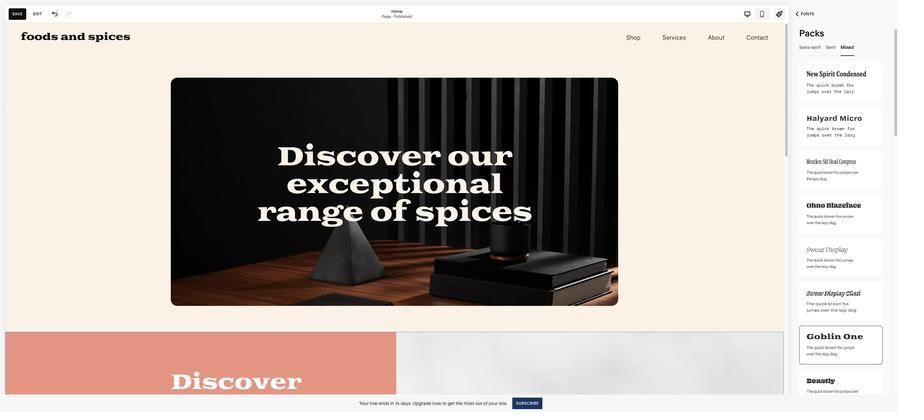 Task type: vqa. For each thing, say whether or not it's contained in the screenshot.
the Condensed within the HWT Aetna Extra Condensed Amiri
no



Task type: locate. For each thing, give the bounding box(es) containing it.
the down 'goblin'
[[816, 351, 822, 357]]

fox down swear display
[[837, 258, 842, 263]]

the quick brown fox jumps over the lazy dog. down 'head'
[[807, 170, 859, 181]]

7 the from the top
[[807, 345, 814, 351]]

2 the from the top
[[807, 125, 815, 132]]

lazy down condensed on the right of page
[[845, 88, 855, 94]]

fox down condensed on the right of page
[[847, 82, 855, 88]]

display for swear display
[[826, 245, 848, 254]]

the down the ohno
[[807, 214, 814, 219]]

the quick brown fox jumps over the lazy dog.
[[807, 82, 855, 100], [807, 170, 859, 181], [807, 214, 854, 225], [807, 258, 854, 269], [807, 301, 858, 313], [807, 389, 859, 401]]

quick for swear display
[[814, 258, 824, 263]]

the quick brown fox jumps over the lazy dog. for new spirit condensed
[[807, 82, 855, 100]]

1 the quick brown fox jumps over the lazy dog. from the top
[[807, 82, 855, 100]]

trial
[[370, 401, 378, 407]]

sans-serif button
[[800, 38, 821, 56]]

the down beastly
[[807, 389, 814, 394]]

the down "swear display cilati"
[[831, 308, 838, 313]]

1 horizontal spatial tab list
[[800, 38, 883, 56]]

quick down "swear display cilati"
[[816, 301, 828, 307]]

subscribe
[[516, 401, 539, 406]]

brown inside halyard micro the quick brown fox jumps over the lazy dog.
[[833, 125, 845, 132]]

fox down beastly
[[835, 389, 840, 394]]

beastly
[[807, 376, 836, 386]]

the down beastly
[[807, 396, 813, 401]]

jumps
[[807, 88, 820, 94], [807, 132, 820, 138], [841, 170, 851, 175], [843, 214, 854, 219], [843, 258, 854, 263], [807, 308, 820, 313], [844, 345, 855, 351], [841, 389, 851, 394]]

1 vertical spatial tab list
[[800, 38, 883, 56]]

the down new
[[807, 82, 815, 88]]

brown down micro
[[833, 125, 845, 132]]

the inside goblin one the quick brown fox jumps over the lazy dog.
[[816, 351, 822, 357]]

the for mencken std head compress
[[807, 176, 813, 181]]

fonts button
[[789, 7, 822, 21]]

the quick brown fox jumps over the lazy dog. for swear display cilati
[[807, 301, 858, 313]]

cilati
[[846, 289, 861, 298]]

lazy down swear display
[[822, 264, 829, 269]]

blazeface
[[827, 201, 862, 210]]

3 the quick brown fox jumps over the lazy dog. from the top
[[807, 214, 854, 225]]

spirit
[[820, 70, 836, 78]]

lazy
[[845, 88, 855, 94], [845, 132, 856, 138], [813, 176, 820, 181], [822, 220, 829, 225], [822, 264, 829, 269], [840, 308, 847, 313], [823, 351, 830, 357], [813, 396, 820, 401]]

dog. for mencken std head compress
[[820, 176, 828, 181]]

brown down 'goblin'
[[826, 345, 837, 351]]

lazy for new spirit condensed
[[845, 88, 855, 94]]

5 the quick brown fox jumps over the lazy dog. from the top
[[807, 301, 858, 313]]

fox down ohno blazeface
[[837, 214, 842, 219]]

1 vertical spatial display
[[825, 289, 845, 298]]

the quick brown fox jumps over the lazy dog. for swear display
[[807, 258, 854, 269]]

0 vertical spatial swear
[[807, 245, 825, 254]]

lazy down ohno blazeface
[[822, 220, 829, 225]]

new
[[807, 70, 819, 78]]

0 vertical spatial tab list
[[741, 9, 770, 19]]

brown for new spirit condensed
[[832, 82, 845, 88]]

the down swear display
[[816, 264, 821, 269]]

quick down mencken
[[814, 170, 823, 175]]

dog.
[[807, 95, 816, 100], [807, 138, 817, 145], [820, 176, 828, 181], [830, 220, 837, 225], [830, 264, 837, 269], [849, 308, 858, 313], [831, 351, 839, 357], [820, 396, 828, 401]]

brown for swear display cilati
[[829, 301, 842, 307]]

the inside halyard micro the quick brown fox jumps over the lazy dog.
[[835, 132, 843, 138]]

dog. up mencken
[[807, 138, 817, 145]]

brown down mencken std head compress
[[824, 170, 835, 175]]

0 horizontal spatial tab list
[[741, 9, 770, 19]]

the quick brown fox jumps over the lazy dog. down ohno blazeface
[[807, 214, 854, 225]]

the down new spirit condensed
[[835, 88, 842, 94]]

mencken
[[807, 158, 822, 166]]

fox for swear display cilati
[[843, 301, 849, 307]]

brown down beastly
[[824, 389, 835, 394]]

brown down new spirit condensed
[[832, 82, 845, 88]]

tab list
[[741, 9, 770, 19], [800, 38, 883, 56]]

jumps for new spirit condensed
[[807, 88, 820, 94]]

14
[[395, 401, 400, 407]]

condensed
[[837, 70, 867, 78]]

dog. down std
[[820, 176, 828, 181]]

dog. down ohno blazeface
[[830, 220, 837, 225]]

dog. for new spirit condensed
[[807, 95, 816, 100]]

jumps for beastly
[[841, 389, 851, 394]]

dog. down swear display
[[830, 264, 837, 269]]

fox down 'head'
[[835, 170, 840, 175]]

the quick brown fox jumps over the lazy dog. down beastly
[[807, 389, 859, 401]]

jumps for mencken std head compress
[[841, 170, 851, 175]]

the
[[835, 88, 842, 94], [835, 132, 843, 138], [807, 176, 813, 181], [816, 220, 821, 225], [816, 264, 821, 269], [831, 308, 838, 313], [816, 351, 822, 357], [807, 396, 813, 401], [456, 401, 463, 407]]

the quick brown fox jumps over the lazy dog. down swear display
[[807, 258, 854, 269]]

quick
[[817, 82, 830, 88], [817, 125, 830, 132], [814, 170, 823, 175], [814, 214, 824, 219], [814, 258, 824, 263], [816, 301, 828, 307], [815, 345, 825, 351], [814, 389, 823, 394]]

one
[[844, 333, 864, 342]]

page
[[382, 14, 391, 19]]

brown for beastly
[[824, 389, 835, 394]]

dog. for beastly
[[820, 396, 828, 401]]

dog. for ohno blazeface
[[830, 220, 837, 225]]

dog. down 'goblin'
[[831, 351, 839, 357]]

the for swear display
[[816, 264, 821, 269]]

quick down swear display
[[814, 258, 824, 263]]

brown down swear display
[[825, 258, 836, 263]]

2 swear from the top
[[807, 289, 824, 298]]

lazy down 'goblin'
[[823, 351, 830, 357]]

6 the quick brown fox jumps over the lazy dog. from the top
[[807, 389, 859, 401]]

ohno
[[807, 201, 826, 210]]

lazy down beastly
[[813, 396, 820, 401]]

swear
[[807, 245, 825, 254], [807, 289, 824, 298]]

quick down halyard
[[817, 125, 830, 132]]

the down 'goblin'
[[807, 345, 814, 351]]

the down the ohno
[[816, 220, 821, 225]]

the down mencken
[[807, 176, 813, 181]]

8 the from the top
[[807, 389, 814, 394]]

brown
[[832, 82, 845, 88], [833, 125, 845, 132], [824, 170, 835, 175], [825, 214, 836, 219], [825, 258, 836, 263], [829, 301, 842, 307], [826, 345, 837, 351], [824, 389, 835, 394]]

fox
[[847, 82, 855, 88], [848, 125, 856, 132], [835, 170, 840, 175], [837, 214, 842, 219], [837, 258, 842, 263], [843, 301, 849, 307], [838, 345, 843, 351], [835, 389, 840, 394]]

the quick brown fox jumps over the lazy dog. for beastly
[[807, 389, 859, 401]]

fox down cilati
[[843, 301, 849, 307]]

serif button
[[826, 38, 836, 56]]

mencken std head compress
[[807, 158, 857, 166]]

5 the from the top
[[807, 258, 814, 263]]

the
[[807, 82, 815, 88], [807, 125, 815, 132], [807, 170, 814, 175], [807, 214, 814, 219], [807, 258, 814, 263], [807, 301, 815, 307], [807, 345, 814, 351], [807, 389, 814, 394]]

your trial ends in 14 days. upgrade now to get the most out of your site.
[[359, 401, 508, 407]]

over for ohno blazeface
[[807, 220, 815, 225]]

of
[[484, 401, 488, 407]]

jumps inside goblin one the quick brown fox jumps over the lazy dog.
[[844, 345, 855, 351]]

fox down micro
[[848, 125, 856, 132]]

fox down 'goblin'
[[838, 345, 843, 351]]

save button
[[9, 8, 26, 20]]

over inside goblin one the quick brown fox jumps over the lazy dog.
[[807, 351, 815, 357]]

swear for swear display
[[807, 245, 825, 254]]

quick down 'goblin'
[[815, 345, 825, 351]]

compress
[[840, 158, 857, 166]]

over
[[822, 88, 832, 94], [822, 132, 833, 138], [852, 170, 859, 175], [807, 220, 815, 225], [807, 264, 815, 269], [821, 308, 830, 313], [807, 351, 815, 357], [852, 389, 859, 394]]

the quick brown fox jumps over the lazy dog. down spirit
[[807, 82, 855, 100]]

site.
[[499, 401, 508, 407]]

the for new spirit condensed
[[835, 88, 842, 94]]

the down "swear display cilati"
[[807, 301, 815, 307]]

display for swear display cilati
[[825, 289, 845, 298]]

display
[[826, 245, 848, 254], [825, 289, 845, 298]]

quick down beastly
[[814, 389, 823, 394]]

lazy for swear display cilati
[[840, 308, 847, 313]]

quick down the ohno
[[814, 214, 824, 219]]

brown down ohno blazeface
[[825, 214, 836, 219]]

the for new spirit condensed
[[807, 82, 815, 88]]

brown down "swear display cilati"
[[829, 301, 842, 307]]

jumps inside halyard micro the quick brown fox jumps over the lazy dog.
[[807, 132, 820, 138]]

lazy down "swear display cilati"
[[840, 308, 847, 313]]

the down mencken
[[807, 170, 814, 175]]

mixed
[[841, 44, 854, 50]]

serif
[[812, 44, 821, 50]]

mixed button
[[841, 38, 854, 56]]

quick inside halyard micro the quick brown fox jumps over the lazy dog.
[[817, 125, 830, 132]]

6 the from the top
[[807, 301, 815, 307]]

4 the from the top
[[807, 214, 814, 219]]

exit
[[33, 11, 42, 16]]

lazy down mencken
[[813, 176, 820, 181]]

exit button
[[30, 8, 45, 20]]

1 the from the top
[[807, 82, 815, 88]]

fox for ohno blazeface
[[837, 214, 842, 219]]

get
[[448, 401, 455, 407]]

the for swear display
[[807, 258, 814, 263]]

dog. up halyard
[[807, 95, 816, 100]]

4 the quick brown fox jumps over the lazy dog. from the top
[[807, 258, 854, 269]]

the quick brown fox jumps over the lazy dog. down "swear display cilati"
[[807, 301, 858, 313]]

quick for mencken std head compress
[[814, 170, 823, 175]]

fonts
[[801, 12, 815, 16]]

0 vertical spatial display
[[826, 245, 848, 254]]

3 the from the top
[[807, 170, 814, 175]]

lazy for mencken std head compress
[[813, 176, 820, 181]]

dog. down beastly
[[820, 396, 828, 401]]

fox inside goblin one the quick brown fox jumps over the lazy dog.
[[838, 345, 843, 351]]

lazy inside goblin one the quick brown fox jumps over the lazy dog.
[[823, 351, 830, 357]]

the down swear display
[[807, 258, 814, 263]]

the down micro
[[835, 132, 843, 138]]

the quick brown fox jumps over the lazy dog. for ohno blazeface
[[807, 214, 854, 225]]

fox inside halyard micro the quick brown fox jumps over the lazy dog.
[[848, 125, 856, 132]]

1 vertical spatial swear
[[807, 289, 824, 298]]

the down halyard
[[807, 125, 815, 132]]

lazy down micro
[[845, 132, 856, 138]]

home page · published
[[382, 9, 412, 19]]

the for beastly
[[807, 389, 814, 394]]

·
[[392, 14, 393, 19]]

now
[[433, 401, 442, 407]]

quick down spirit
[[817, 82, 830, 88]]

2 the quick brown fox jumps over the lazy dog. from the top
[[807, 170, 859, 181]]

dog. down cilati
[[849, 308, 858, 313]]

fox for new spirit condensed
[[847, 82, 855, 88]]

1 swear from the top
[[807, 245, 825, 254]]



Task type: describe. For each thing, give the bounding box(es) containing it.
over inside halyard micro the quick brown fox jumps over the lazy dog.
[[822, 132, 833, 138]]

in
[[391, 401, 394, 407]]

goblin
[[807, 333, 842, 342]]

dog. inside halyard micro the quick brown fox jumps over the lazy dog.
[[807, 138, 817, 145]]

swear display
[[807, 245, 848, 254]]

brown inside goblin one the quick brown fox jumps over the lazy dog.
[[826, 345, 837, 351]]

fox for mencken std head compress
[[835, 170, 840, 175]]

dog. for swear display
[[830, 264, 837, 269]]

fox for beastly
[[835, 389, 840, 394]]

home
[[392, 9, 403, 14]]

ends
[[379, 401, 390, 407]]

the for ohno blazeface
[[816, 220, 821, 225]]

the for swear display cilati
[[831, 308, 838, 313]]

the inside halyard micro the quick brown fox jumps over the lazy dog.
[[807, 125, 815, 132]]

published
[[394, 14, 412, 19]]

quick for ohno blazeface
[[814, 214, 824, 219]]

quick for beastly
[[814, 389, 823, 394]]

tab list containing sans-serif
[[800, 38, 883, 56]]

most
[[464, 401, 475, 407]]

dog. inside goblin one the quick brown fox jumps over the lazy dog.
[[831, 351, 839, 357]]

the quick brown fox jumps over the lazy dog. for mencken std head compress
[[807, 170, 859, 181]]

the right get
[[456, 401, 463, 407]]

head
[[830, 158, 839, 166]]

serif
[[826, 44, 836, 50]]

save
[[12, 11, 23, 16]]

halyard
[[807, 113, 838, 123]]

the for swear display cilati
[[807, 301, 815, 307]]

over for beastly
[[852, 389, 859, 394]]

out
[[476, 401, 483, 407]]

upgrade
[[413, 401, 432, 407]]

over for swear display
[[807, 264, 815, 269]]

over for mencken std head compress
[[852, 170, 859, 175]]

sans-
[[800, 44, 812, 50]]

packs
[[800, 28, 825, 39]]

ohno blazeface
[[807, 201, 862, 210]]

lazy for ohno blazeface
[[822, 220, 829, 225]]

halyard micro the quick brown fox jumps over the lazy dog.
[[807, 113, 863, 145]]

jumps for ohno blazeface
[[843, 214, 854, 219]]

swear for swear display cilati
[[807, 289, 824, 298]]

std
[[823, 158, 829, 166]]

micro
[[840, 113, 863, 123]]

the for beastly
[[807, 396, 813, 401]]

new spirit condensed
[[807, 70, 867, 78]]

over for new spirit condensed
[[822, 88, 832, 94]]

brown for mencken std head compress
[[824, 170, 835, 175]]

jumps for swear display
[[843, 258, 854, 263]]

fox for swear display
[[837, 258, 842, 263]]

subscribe button
[[513, 398, 543, 409]]

lazy inside halyard micro the quick brown fox jumps over the lazy dog.
[[845, 132, 856, 138]]

quick for swear display cilati
[[816, 301, 828, 307]]

brown for swear display
[[825, 258, 836, 263]]

brown for ohno blazeface
[[825, 214, 836, 219]]

days.
[[401, 401, 412, 407]]

quick inside goblin one the quick brown fox jumps over the lazy dog.
[[815, 345, 825, 351]]

your
[[489, 401, 498, 407]]

lazy for swear display
[[822, 264, 829, 269]]

over for swear display cilati
[[821, 308, 830, 313]]

dog. for swear display cilati
[[849, 308, 858, 313]]

quick for new spirit condensed
[[817, 82, 830, 88]]

your
[[359, 401, 369, 407]]

lazy for beastly
[[813, 396, 820, 401]]

the inside goblin one the quick brown fox jumps over the lazy dog.
[[807, 345, 814, 351]]

the for mencken std head compress
[[807, 170, 814, 175]]

jumps for swear display cilati
[[807, 308, 820, 313]]

the for ohno blazeface
[[807, 214, 814, 219]]

goblin one the quick brown fox jumps over the lazy dog.
[[807, 333, 864, 357]]

sans-serif
[[800, 44, 821, 50]]

swear display cilati
[[807, 289, 861, 298]]

to
[[443, 401, 447, 407]]



